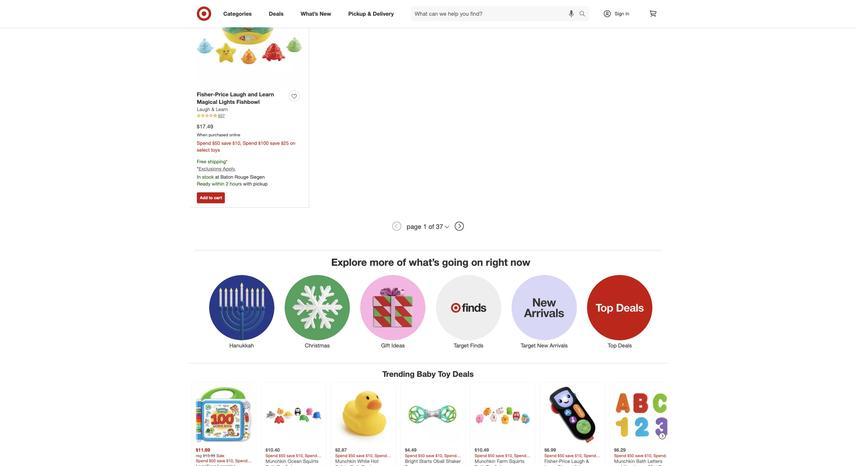 Task type: vqa. For each thing, say whether or not it's contained in the screenshot.


Task type: locate. For each thing, give the bounding box(es) containing it.
save
[[222, 140, 231, 146], [270, 140, 280, 146]]

rouge
[[235, 174, 249, 180]]

0 vertical spatial price
[[215, 91, 229, 98]]

munchkin inside munchkin bath letters and numbers - 36ct bat
[[614, 459, 635, 464]]

1 squirts from the left
[[303, 459, 319, 464]]

toy inside munchkin ocean squirts bath toy 8pk
[[277, 465, 284, 467]]

fisher-price laugh and learn magical lights fishbowl image
[[197, 0, 302, 87], [197, 0, 302, 87]]

laugh & learn link
[[197, 106, 228, 113]]

target inside target new arrivals link
[[521, 342, 536, 349]]

1 horizontal spatial new
[[538, 342, 549, 349]]

learn inside fisher-price laugh and learn magical lights fishbowl
[[259, 91, 274, 98]]

learn up fishbowl
[[259, 91, 274, 98]]

white
[[357, 459, 370, 464]]

toy for munchkin ocean squirts bath toy 8pk
[[277, 465, 284, 467]]

stock
[[202, 174, 214, 180]]

page 1 of 37 button
[[404, 219, 453, 234]]

fisher- inside the fisher-price laugh & learn stream & lear
[[545, 459, 559, 464]]

toys
[[211, 147, 220, 153]]

3 munchkin from the left
[[475, 459, 496, 464]]

0 vertical spatial of
[[429, 223, 435, 230]]

37
[[436, 223, 444, 230]]

1 horizontal spatial price
[[559, 459, 570, 464]]

price inside fisher-price laugh and learn magical lights fishbowl
[[215, 91, 229, 98]]

and inside munchkin bath letters and numbers - 36ct bat
[[614, 465, 623, 467]]

1 vertical spatial and
[[614, 465, 623, 467]]

1 horizontal spatial save
[[270, 140, 280, 146]]

target inside target finds link
[[454, 342, 469, 349]]

deals down target finds
[[453, 369, 474, 379]]

price
[[215, 91, 229, 98], [559, 459, 570, 464]]

siegen
[[250, 174, 265, 180]]

learn for fisher-price laugh & learn stream & lear
[[545, 465, 557, 467]]

bath
[[637, 459, 647, 464], [266, 465, 276, 467], [350, 465, 360, 467], [475, 465, 485, 467]]

bright starts oball shaker toy image
[[405, 387, 461, 443], [405, 387, 461, 443]]

explore more of what's going on right now
[[331, 256, 531, 269]]

target for target new arrivals
[[521, 342, 536, 349]]

lights
[[219, 99, 235, 105]]

8pk inside munchkin ocean squirts bath toy 8pk
[[285, 465, 293, 467]]

munchkin up numbers
[[614, 459, 635, 464]]

1 horizontal spatial fisher-
[[545, 459, 559, 464]]

on
[[290, 140, 296, 146], [472, 256, 483, 269]]

1 horizontal spatial squirts
[[509, 459, 525, 464]]

spend right $10,
[[243, 140, 257, 146]]

munchkin inside munchkin white hot safety bath ducky
[[335, 459, 356, 464]]

0 horizontal spatial save
[[222, 140, 231, 146]]

add
[[200, 195, 208, 201]]

toy right baby
[[438, 369, 451, 379]]

munchkin ocean squirts bath toy 8pk image
[[266, 387, 322, 443], [266, 387, 322, 443]]

new left arrivals
[[538, 342, 549, 349]]

toy down the bright
[[405, 465, 412, 467]]

leapfrog learning friends 100 words book image
[[196, 387, 252, 443], [196, 387, 252, 443]]

munchkin bath letters and numbers - 36ct bath toy set image
[[614, 387, 671, 443], [614, 387, 671, 443]]

learn
[[259, 91, 274, 98], [216, 106, 228, 112], [545, 465, 557, 467]]

bath up - on the bottom right of page
[[637, 459, 647, 464]]

0 horizontal spatial target
[[454, 342, 469, 349]]

save right $50 at the left top of the page
[[222, 140, 231, 146]]

1 vertical spatial deals
[[619, 342, 632, 349]]

munchkin for $10.49
[[475, 459, 496, 464]]

1 horizontal spatial deals
[[453, 369, 474, 379]]

of for more
[[397, 256, 406, 269]]

2 squirts from the left
[[509, 459, 525, 464]]

* up the "apply."
[[226, 159, 228, 165]]

1 horizontal spatial of
[[429, 223, 435, 230]]

price for stream
[[559, 459, 570, 464]]

squirts right ocean
[[303, 459, 319, 464]]

557 link
[[197, 113, 302, 119]]

laugh inside fisher-price laugh and learn magical lights fishbowl
[[230, 91, 246, 98]]

when
[[197, 132, 208, 138]]

$11.89 reg $13.99 sale
[[196, 448, 224, 459]]

toy inside bright starts oball shaker toy
[[405, 465, 412, 467]]

0 vertical spatial laugh
[[230, 91, 246, 98]]

and inside fisher-price laugh and learn magical lights fishbowl
[[248, 91, 258, 98]]

on inside the $17.49 when purchased online spend $50 save $10, spend $100 save $25 on select toys
[[290, 140, 296, 146]]

munchkin
[[266, 459, 286, 464], [335, 459, 356, 464], [475, 459, 496, 464], [614, 459, 635, 464]]

delivery
[[373, 10, 394, 17]]

1 horizontal spatial laugh
[[230, 91, 246, 98]]

and up fishbowl
[[248, 91, 258, 98]]

deals right the top in the right of the page
[[619, 342, 632, 349]]

fisher- inside fisher-price laugh and learn magical lights fishbowl
[[197, 91, 215, 98]]

munchkin down $10.49
[[475, 459, 496, 464]]

search
[[576, 11, 593, 18]]

1 vertical spatial learn
[[216, 106, 228, 112]]

bath down $10.40
[[266, 465, 276, 467]]

sign in
[[615, 11, 630, 16]]

1 vertical spatial new
[[538, 342, 549, 349]]

of right more at the bottom
[[397, 256, 406, 269]]

of
[[429, 223, 435, 230], [397, 256, 406, 269]]

$10.49
[[475, 448, 489, 453]]

fisher-
[[197, 91, 215, 98], [545, 459, 559, 464]]

* down free
[[197, 166, 199, 172]]

0 horizontal spatial fisher-
[[197, 91, 215, 98]]

1 vertical spatial fisher-
[[545, 459, 559, 464]]

bath down white
[[350, 465, 360, 467]]

toy inside munchkin farm squirts bath toy 8pk
[[486, 465, 493, 467]]

$4.49
[[405, 448, 417, 453]]

squirts inside munchkin ocean squirts bath toy 8pk
[[303, 459, 319, 464]]

on right $25 on the top left
[[290, 140, 296, 146]]

&
[[368, 10, 372, 17], [212, 106, 215, 112], [586, 459, 589, 464], [575, 465, 578, 467]]

4 munchkin from the left
[[614, 459, 635, 464]]

and
[[248, 91, 258, 98], [614, 465, 623, 467]]

0 horizontal spatial price
[[215, 91, 229, 98]]

$13.99
[[203, 453, 215, 459]]

toy for munchkin farm squirts bath toy 8pk
[[486, 465, 493, 467]]

0 vertical spatial new
[[320, 10, 331, 17]]

fisher-price laugh & learn stream & learn remote image
[[545, 387, 601, 443], [545, 387, 601, 443]]

target left finds
[[454, 342, 469, 349]]

munchkin white hot safety bath ducky
[[335, 459, 379, 467]]

new right the what's
[[320, 10, 331, 17]]

categories
[[224, 10, 252, 17]]

laugh inside the fisher-price laugh & learn stream & lear
[[572, 459, 585, 464]]

1 horizontal spatial 8pk
[[495, 465, 503, 467]]

0 horizontal spatial on
[[290, 140, 296, 146]]

2 horizontal spatial laugh
[[572, 459, 585, 464]]

target left arrivals
[[521, 342, 536, 349]]

munchkin down $10.40
[[266, 459, 286, 464]]

1 8pk from the left
[[285, 465, 293, 467]]

spend
[[197, 140, 211, 146], [243, 140, 257, 146]]

8pk for ocean
[[285, 465, 293, 467]]

hot
[[371, 459, 379, 464]]

bath down $10.49
[[475, 465, 485, 467]]

learn for fisher-price laugh and learn magical lights fishbowl
[[259, 91, 274, 98]]

exclusions
[[199, 166, 222, 172]]

0 horizontal spatial spend
[[197, 140, 211, 146]]

laugh
[[230, 91, 246, 98], [197, 106, 210, 112], [572, 459, 585, 464]]

squirts right farm
[[509, 459, 525, 464]]

bath inside munchkin ocean squirts bath toy 8pk
[[266, 465, 276, 467]]

munchkin farm squirts bath toy 8pk image
[[475, 387, 531, 443], [475, 387, 531, 443]]

deals left the what's
[[269, 10, 284, 17]]

1 horizontal spatial on
[[472, 256, 483, 269]]

price inside the fisher-price laugh & learn stream & lear
[[559, 459, 570, 464]]

of inside dropdown button
[[429, 223, 435, 230]]

1 target from the left
[[454, 342, 469, 349]]

hanukkah link
[[204, 274, 280, 350]]

8pk for farm
[[495, 465, 503, 467]]

price for magical
[[215, 91, 229, 98]]

what's
[[409, 256, 440, 269]]

1 vertical spatial *
[[197, 166, 199, 172]]

deals
[[269, 10, 284, 17], [619, 342, 632, 349], [453, 369, 474, 379]]

0 horizontal spatial laugh
[[197, 106, 210, 112]]

2 target from the left
[[521, 342, 536, 349]]

1 vertical spatial of
[[397, 256, 406, 269]]

toy down $10.49
[[486, 465, 493, 467]]

bright starts oball shaker toy
[[405, 459, 461, 467]]

0 vertical spatial deals
[[269, 10, 284, 17]]

2 munchkin from the left
[[335, 459, 356, 464]]

price up lights
[[215, 91, 229, 98]]

2 horizontal spatial learn
[[545, 465, 557, 467]]

laugh for fisher-price laugh & learn stream & lear
[[572, 459, 585, 464]]

starts
[[419, 459, 432, 464]]

1 save from the left
[[222, 140, 231, 146]]

0 horizontal spatial squirts
[[303, 459, 319, 464]]

2 vertical spatial laugh
[[572, 459, 585, 464]]

target for target finds
[[454, 342, 469, 349]]

christmas link
[[280, 274, 355, 350]]

*
[[226, 159, 228, 165], [197, 166, 199, 172]]

toy down $10.40
[[277, 465, 284, 467]]

2 vertical spatial deals
[[453, 369, 474, 379]]

with
[[243, 181, 252, 187]]

squirts inside munchkin farm squirts bath toy 8pk
[[509, 459, 525, 464]]

on left the right
[[472, 256, 483, 269]]

1 horizontal spatial target
[[521, 342, 536, 349]]

target new arrivals
[[521, 342, 568, 349]]

36ct
[[648, 465, 657, 467]]

1 vertical spatial laugh
[[197, 106, 210, 112]]

within
[[212, 181, 225, 187]]

2 vertical spatial learn
[[545, 465, 557, 467]]

cart
[[214, 195, 222, 201]]

squirts for munchkin ocean squirts bath toy 8pk
[[303, 459, 319, 464]]

2 8pk from the left
[[495, 465, 503, 467]]

more
[[370, 256, 394, 269]]

of right 1
[[429, 223, 435, 230]]

fisher- up magical
[[197, 91, 215, 98]]

fishbowl
[[237, 99, 260, 105]]

1 vertical spatial price
[[559, 459, 570, 464]]

munchkin inside munchkin farm squirts bath toy 8pk
[[475, 459, 496, 464]]

sign
[[615, 11, 625, 16]]

0 horizontal spatial new
[[320, 10, 331, 17]]

munchkin bath letters and numbers - 36ct bat
[[614, 459, 669, 467]]

search button
[[576, 6, 593, 23]]

reg
[[196, 453, 202, 459]]

target finds
[[454, 342, 484, 349]]

learn inside the fisher-price laugh & learn stream & lear
[[545, 465, 557, 467]]

munchkin white hot safety bath ducky image
[[335, 387, 391, 443], [335, 387, 391, 443]]

fisher-price laugh & learn stream & lear
[[545, 459, 591, 467]]

learn left stream
[[545, 465, 557, 467]]

$17.49
[[197, 123, 213, 130]]

fisher- down $6.99
[[545, 459, 559, 464]]

0 vertical spatial *
[[226, 159, 228, 165]]

fisher-price laugh and learn magical lights fishbowl link
[[197, 90, 286, 106]]

8pk inside munchkin farm squirts bath toy 8pk
[[495, 465, 503, 467]]

laugh up fishbowl
[[230, 91, 246, 98]]

learn up 557
[[216, 106, 228, 112]]

save left $25 on the top left
[[270, 140, 280, 146]]

finds
[[471, 342, 484, 349]]

0 vertical spatial and
[[248, 91, 258, 98]]

purchased
[[209, 132, 228, 138]]

8pk down farm
[[495, 465, 503, 467]]

1 horizontal spatial spend
[[243, 140, 257, 146]]

0 vertical spatial fisher-
[[197, 91, 215, 98]]

laugh up stream
[[572, 459, 585, 464]]

1 munchkin from the left
[[266, 459, 286, 464]]

spend up select
[[197, 140, 211, 146]]

price up stream
[[559, 459, 570, 464]]

1 horizontal spatial and
[[614, 465, 623, 467]]

0 vertical spatial on
[[290, 140, 296, 146]]

laugh down magical
[[197, 106, 210, 112]]

0 horizontal spatial of
[[397, 256, 406, 269]]

0 horizontal spatial 8pk
[[285, 465, 293, 467]]

0 vertical spatial learn
[[259, 91, 274, 98]]

page 1 of 37
[[407, 223, 444, 230]]

munchkin inside munchkin ocean squirts bath toy 8pk
[[266, 459, 286, 464]]

1 horizontal spatial learn
[[259, 91, 274, 98]]

and left numbers
[[614, 465, 623, 467]]

0 horizontal spatial and
[[248, 91, 258, 98]]

munchkin up safety
[[335, 459, 356, 464]]

8pk down ocean
[[285, 465, 293, 467]]



Task type: describe. For each thing, give the bounding box(es) containing it.
at
[[215, 174, 219, 180]]

ready
[[197, 181, 211, 187]]

munchkin for $2.87
[[335, 459, 356, 464]]

now
[[511, 256, 531, 269]]

toy for bright starts oball shaker toy
[[405, 465, 412, 467]]

$6.29
[[614, 448, 626, 453]]

ducky
[[362, 465, 375, 467]]

2
[[226, 181, 229, 187]]

1
[[423, 223, 427, 230]]

select
[[197, 147, 210, 153]]

baton
[[221, 174, 233, 180]]

pickup & delivery link
[[343, 6, 403, 21]]

free
[[197, 159, 206, 165]]

trending
[[383, 369, 415, 379]]

$10.40
[[266, 448, 280, 453]]

magical
[[197, 99, 217, 105]]

squirts for munchkin farm squirts bath toy 8pk
[[509, 459, 525, 464]]

safety
[[335, 465, 349, 467]]

0 horizontal spatial learn
[[216, 106, 228, 112]]

pickup
[[349, 10, 366, 17]]

trending baby toy deals
[[383, 369, 474, 379]]

arrivals
[[550, 342, 568, 349]]

in
[[197, 174, 201, 180]]

categories link
[[218, 6, 261, 21]]

fisher- for stream
[[545, 459, 559, 464]]

fisher-price laugh and learn magical lights fishbowl
[[197, 91, 274, 105]]

sign in link
[[598, 6, 640, 21]]

going
[[442, 256, 469, 269]]

1 horizontal spatial *
[[226, 159, 228, 165]]

farm
[[497, 459, 508, 464]]

exclusions apply. link
[[199, 166, 236, 172]]

gift ideas link
[[355, 274, 431, 350]]

pickup
[[253, 181, 268, 187]]

0 horizontal spatial *
[[197, 166, 199, 172]]

munchkin farm squirts bath toy 8pk
[[475, 459, 525, 467]]

What can we help you find? suggestions appear below search field
[[411, 6, 581, 21]]

laugh for fisher-price laugh and learn magical lights fishbowl
[[230, 91, 246, 98]]

add to cart
[[200, 195, 222, 201]]

2 save from the left
[[270, 140, 280, 146]]

explore
[[331, 256, 367, 269]]

sale
[[216, 453, 224, 459]]

laugh & learn
[[197, 106, 228, 112]]

ideas
[[392, 342, 405, 349]]

1 spend from the left
[[197, 140, 211, 146]]

$17.49 when purchased online spend $50 save $10, spend $100 save $25 on select toys
[[197, 123, 296, 153]]

$25
[[281, 140, 289, 146]]

munchkin for $6.29
[[614, 459, 635, 464]]

page
[[407, 223, 422, 230]]

bright
[[405, 459, 418, 464]]

shaker
[[446, 459, 461, 464]]

bath inside munchkin white hot safety bath ducky
[[350, 465, 360, 467]]

-
[[645, 465, 647, 467]]

free shipping * * exclusions apply. in stock at  baton rouge siegen ready within 2 hours with pickup
[[197, 159, 268, 187]]

new for target
[[538, 342, 549, 349]]

bath inside munchkin bath letters and numbers - 36ct bat
[[637, 459, 647, 464]]

of for 1
[[429, 223, 435, 230]]

what's
[[301, 10, 318, 17]]

numbers
[[624, 465, 644, 467]]

hanukkah
[[230, 342, 254, 349]]

target finds link
[[431, 274, 507, 350]]

what's new
[[301, 10, 331, 17]]

$10,
[[233, 140, 242, 146]]

$6.99
[[545, 448, 556, 453]]

stream
[[558, 465, 573, 467]]

baby
[[417, 369, 436, 379]]

new for what's
[[320, 10, 331, 17]]

fisher- for magical
[[197, 91, 215, 98]]

munchkin ocean squirts bath toy 8pk
[[266, 459, 319, 467]]

add to cart button
[[197, 193, 225, 204]]

0 horizontal spatial deals
[[269, 10, 284, 17]]

pickup & delivery
[[349, 10, 394, 17]]

hours
[[230, 181, 242, 187]]

and for numbers
[[614, 465, 623, 467]]

top deals
[[608, 342, 632, 349]]

1 vertical spatial on
[[472, 256, 483, 269]]

what's new link
[[295, 6, 340, 21]]

apply.
[[223, 166, 236, 172]]

in
[[626, 11, 630, 16]]

gift ideas
[[381, 342, 405, 349]]

$2.87
[[335, 448, 347, 453]]

oball
[[433, 459, 445, 464]]

and for learn
[[248, 91, 258, 98]]

right
[[486, 256, 508, 269]]

$100
[[258, 140, 269, 146]]

2 spend from the left
[[243, 140, 257, 146]]

target new arrivals link
[[507, 274, 583, 350]]

munchkin for $10.40
[[266, 459, 286, 464]]

$11.89
[[196, 448, 210, 453]]

top deals link
[[583, 274, 658, 350]]

2 horizontal spatial deals
[[619, 342, 632, 349]]

ocean
[[288, 459, 302, 464]]

557
[[218, 113, 225, 118]]

gift
[[381, 342, 390, 349]]

letters
[[648, 459, 663, 464]]

shipping
[[208, 159, 226, 165]]

bath inside munchkin farm squirts bath toy 8pk
[[475, 465, 485, 467]]

top
[[608, 342, 617, 349]]



